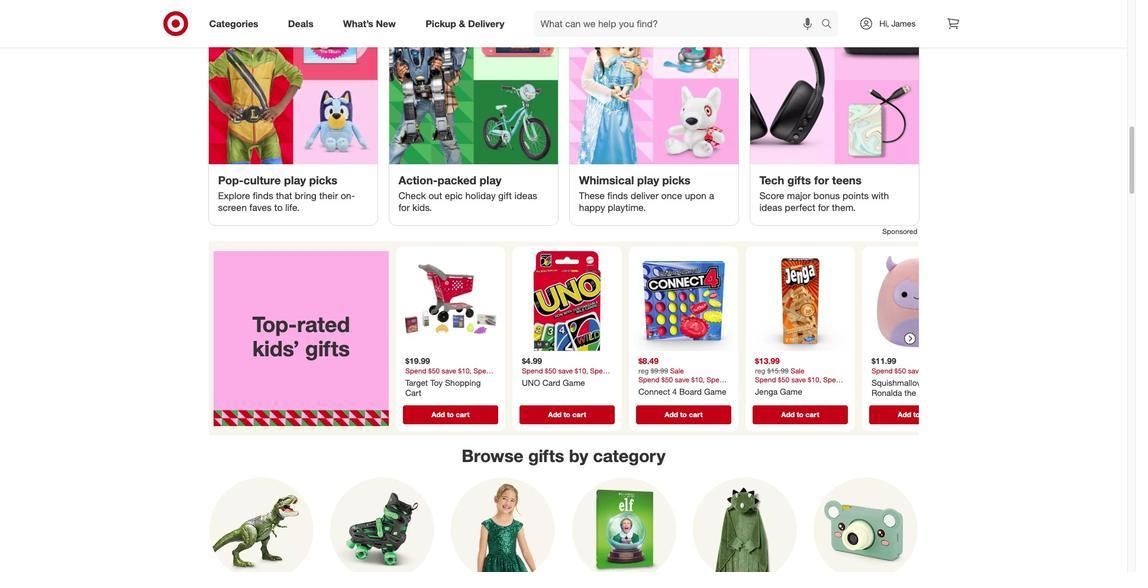 Task type: locate. For each thing, give the bounding box(es) containing it.
uno
[[522, 378, 540, 388]]

gifts inside tech gifts for teens score major bonus points with ideas perfect for them.
[[787, 173, 811, 187]]

reg for $13.99
[[755, 366, 765, 375]]

4 add from the left
[[781, 410, 794, 419]]

bonus
[[813, 190, 840, 202]]

search
[[816, 19, 845, 31]]

picks up their
[[309, 173, 337, 187]]

0 horizontal spatial ideas
[[514, 190, 537, 202]]

2 picks from the left
[[662, 173, 690, 187]]

1 horizontal spatial picks
[[662, 173, 690, 187]]

1 horizontal spatial gifts
[[528, 446, 564, 467]]

5 cart from the left
[[922, 410, 936, 419]]

for
[[814, 173, 829, 187], [398, 202, 410, 213], [818, 202, 829, 213]]

0 horizontal spatial toy
[[430, 378, 442, 388]]

add to cart
[[431, 410, 469, 419], [548, 410, 586, 419], [664, 410, 702, 419], [781, 410, 819, 419], [897, 410, 936, 419]]

once
[[661, 190, 682, 202]]

1 sale from the left
[[670, 366, 684, 375]]

1 cart from the left
[[455, 410, 469, 419]]

browse gifts by category
[[462, 446, 665, 467]]

1 add from the left
[[431, 410, 445, 419]]

gifts for tech
[[787, 173, 811, 187]]

browse
[[462, 446, 523, 467]]

connect
[[638, 386, 670, 397]]

5 add to cart from the left
[[897, 410, 936, 419]]

major
[[787, 190, 811, 202]]

play
[[284, 173, 306, 187], [480, 173, 502, 187], [637, 173, 659, 187]]

ideas right gift
[[514, 190, 537, 202]]

3 cart from the left
[[689, 410, 702, 419]]

add down yeti
[[897, 410, 911, 419]]

gifts inside 'top-rated kids' gifts'
[[305, 336, 350, 361]]

pink
[[918, 388, 934, 398]]

add to cart down plush
[[897, 410, 936, 419]]

bring
[[295, 190, 317, 202]]

pickup & delivery
[[426, 18, 504, 29]]

sale right '$9.99'
[[670, 366, 684, 375]]

add down uno card game
[[548, 410, 561, 419]]

add for card
[[548, 410, 561, 419]]

play inside action-packed play check out epic holiday gift ideas for kids.
[[480, 173, 502, 187]]

gifts left the by
[[528, 446, 564, 467]]

to down connect 4 board game
[[680, 410, 687, 419]]

1 play from the left
[[284, 173, 306, 187]]

game down $15.99 at the bottom right
[[780, 386, 802, 397]]

toy inside squishmallows 11" ronalda the pink and purple yeti plush toy (target exclusive)
[[936, 398, 948, 408]]

add for game
[[781, 410, 794, 419]]

cart for target toy shopping cart
[[455, 410, 469, 419]]

add to cart down the target toy shopping cart
[[431, 410, 469, 419]]

game right board
[[704, 386, 726, 397]]

0 vertical spatial gifts
[[787, 173, 811, 187]]

1 horizontal spatial reg
[[755, 366, 765, 375]]

1 horizontal spatial play
[[480, 173, 502, 187]]

reg down $8.49
[[638, 366, 648, 375]]

add for 11"
[[897, 410, 911, 419]]

2 add from the left
[[548, 410, 561, 419]]

reg
[[638, 366, 648, 375], [755, 366, 765, 375]]

0 horizontal spatial picks
[[309, 173, 337, 187]]

2 add to cart from the left
[[548, 410, 586, 419]]

to down the target toy shopping cart
[[447, 410, 453, 419]]

to left life.
[[274, 202, 283, 213]]

top-
[[252, 312, 297, 337]]

new
[[376, 18, 396, 29]]

picks inside whimsical play picks these finds deliver once upon a happy playtime.
[[662, 173, 690, 187]]

uno card game image
[[517, 251, 617, 351]]

2 horizontal spatial play
[[637, 173, 659, 187]]

add to cart button down uno card game
[[519, 405, 614, 424]]

squishmallows
[[871, 378, 927, 388]]

to for uno card game
[[563, 410, 570, 419]]

gifts
[[787, 173, 811, 187], [305, 336, 350, 361], [528, 446, 564, 467]]

2 play from the left
[[480, 173, 502, 187]]

3 add from the left
[[664, 410, 678, 419]]

reg inside '$8.49 reg $9.99 sale'
[[638, 366, 648, 375]]

ideas
[[514, 190, 537, 202], [759, 202, 782, 213]]

3 add to cart button from the left
[[636, 405, 731, 424]]

add to cart button for 11"
[[869, 405, 964, 424]]

add
[[431, 410, 445, 419], [548, 410, 561, 419], [664, 410, 678, 419], [781, 410, 794, 419], [897, 410, 911, 419]]

for up bonus
[[814, 173, 829, 187]]

add to cart button for toy
[[403, 405, 498, 424]]

sale for game
[[790, 366, 804, 375]]

the
[[904, 388, 916, 398]]

0 horizontal spatial gifts
[[305, 336, 350, 361]]

play inside pop-culture play picks explore finds that bring their on- screen faves to life.
[[284, 173, 306, 187]]

0 vertical spatial toy
[[430, 378, 442, 388]]

life.
[[285, 202, 299, 213]]

add down jenga game
[[781, 410, 794, 419]]

1 reg from the left
[[638, 366, 648, 375]]

to
[[274, 202, 283, 213], [447, 410, 453, 419], [563, 410, 570, 419], [680, 410, 687, 419], [796, 410, 803, 419], [913, 410, 920, 419]]

2 vertical spatial gifts
[[528, 446, 564, 467]]

action-
[[398, 173, 438, 187]]

$13.99
[[755, 356, 779, 366]]

$8.49 reg $9.99 sale
[[638, 356, 684, 375]]

reg down $13.99
[[755, 366, 765, 375]]

add for 4
[[664, 410, 678, 419]]

1 horizontal spatial ideas
[[759, 202, 782, 213]]

on-
[[341, 190, 355, 202]]

play up deliver
[[637, 173, 659, 187]]

add to cart button down connect 4 board game
[[636, 405, 731, 424]]

upon
[[685, 190, 706, 202]]

add to cart for toy
[[431, 410, 469, 419]]

add to cart for game
[[781, 410, 819, 419]]

0 horizontal spatial play
[[284, 173, 306, 187]]

exclusive)
[[899, 409, 936, 419]]

faves
[[249, 202, 272, 213]]

to for jenga game
[[796, 410, 803, 419]]

0 horizontal spatial reg
[[638, 366, 648, 375]]

2 horizontal spatial gifts
[[787, 173, 811, 187]]

$4.99
[[522, 356, 542, 366]]

to down jenga game
[[796, 410, 803, 419]]

2 sale from the left
[[790, 366, 804, 375]]

add down the target toy shopping cart
[[431, 410, 445, 419]]

sale inside '$8.49 reg $9.99 sale'
[[670, 366, 684, 375]]

$19.99
[[405, 356, 430, 366]]

gifts right the kids'
[[305, 336, 350, 361]]

2 cart from the left
[[572, 410, 586, 419]]

jenga game
[[755, 386, 802, 397]]

1 horizontal spatial toy
[[936, 398, 948, 408]]

toy down and
[[936, 398, 948, 408]]

cart
[[455, 410, 469, 419], [572, 410, 586, 419], [689, 410, 702, 419], [805, 410, 819, 419], [922, 410, 936, 419]]

categories
[[209, 18, 258, 29]]

1 horizontal spatial finds
[[607, 190, 628, 202]]

to down plush
[[913, 410, 920, 419]]

ideas down tech
[[759, 202, 782, 213]]

sale inside $13.99 reg $15.99 sale
[[790, 366, 804, 375]]

add to cart button down the target toy shopping cart
[[403, 405, 498, 424]]

add to cart down jenga game
[[781, 410, 819, 419]]

1 horizontal spatial sale
[[790, 366, 804, 375]]

1 vertical spatial toy
[[936, 398, 948, 408]]

$9.99
[[650, 366, 668, 375]]

reg for $8.49
[[638, 366, 648, 375]]

add to cart button down jenga game
[[752, 405, 848, 424]]

packed
[[437, 173, 476, 187]]

4
[[672, 386, 677, 397]]

culture
[[244, 173, 281, 187]]

add to cart button for game
[[752, 405, 848, 424]]

add down the 4
[[664, 410, 678, 419]]

action-packed play check out epic holiday gift ideas for kids.
[[398, 173, 537, 213]]

finds down whimsical
[[607, 190, 628, 202]]

gifts up major
[[787, 173, 811, 187]]

add to cart button
[[403, 405, 498, 424], [519, 405, 614, 424], [636, 405, 731, 424], [752, 405, 848, 424], [869, 405, 964, 424]]

add to cart for card
[[548, 410, 586, 419]]

to down uno card game
[[563, 410, 570, 419]]

check
[[398, 190, 426, 202]]

finds
[[253, 190, 273, 202], [607, 190, 628, 202]]

add to cart button down the in the right bottom of the page
[[869, 405, 964, 424]]

1 add to cart from the left
[[431, 410, 469, 419]]

4 cart from the left
[[805, 410, 819, 419]]

pop-
[[218, 173, 244, 187]]

add to cart down connect 4 board game
[[664, 410, 702, 419]]

toy
[[430, 378, 442, 388], [936, 398, 948, 408]]

0 horizontal spatial sale
[[670, 366, 684, 375]]

kids.
[[412, 202, 432, 213]]

1 picks from the left
[[309, 173, 337, 187]]

(target
[[871, 409, 896, 419]]

add to cart for 11"
[[897, 410, 936, 419]]

connect 4 board game image
[[633, 251, 733, 351]]

kids'
[[252, 336, 299, 361]]

what's
[[343, 18, 373, 29]]

points
[[842, 190, 869, 202]]

ronalda
[[871, 388, 902, 398]]

ideas inside tech gifts for teens score major bonus points with ideas perfect for them.
[[759, 202, 782, 213]]

0 horizontal spatial game
[[562, 378, 585, 388]]

finds down 'culture'
[[253, 190, 273, 202]]

3 add to cart from the left
[[664, 410, 702, 419]]

deals link
[[278, 11, 328, 37]]

4 add to cart button from the left
[[752, 405, 848, 424]]

toy right 'target'
[[430, 378, 442, 388]]

1 finds from the left
[[253, 190, 273, 202]]

ideas inside action-packed play check out epic holiday gift ideas for kids.
[[514, 190, 537, 202]]

2 add to cart button from the left
[[519, 405, 614, 424]]

0 horizontal spatial finds
[[253, 190, 273, 202]]

2 finds from the left
[[607, 190, 628, 202]]

sale right $15.99 at the bottom right
[[790, 366, 804, 375]]

add to cart down uno card game
[[548, 410, 586, 419]]

play up 'holiday'
[[480, 173, 502, 187]]

sale
[[670, 366, 684, 375], [790, 366, 804, 375]]

for left kids.
[[398, 202, 410, 213]]

what's new link
[[333, 11, 411, 37]]

play up bring
[[284, 173, 306, 187]]

1 add to cart button from the left
[[403, 405, 498, 424]]

game
[[562, 378, 585, 388], [704, 386, 726, 397], [780, 386, 802, 397]]

3 play from the left
[[637, 173, 659, 187]]

reg inside $13.99 reg $15.99 sale
[[755, 366, 765, 375]]

4 add to cart from the left
[[781, 410, 819, 419]]

add to cart button for card
[[519, 405, 614, 424]]

perfect
[[785, 202, 815, 213]]

picks up "once"
[[662, 173, 690, 187]]

2 reg from the left
[[755, 366, 765, 375]]

to for target toy shopping cart
[[447, 410, 453, 419]]

search button
[[816, 11, 845, 39]]

picks inside pop-culture play picks explore finds that bring their on- screen faves to life.
[[309, 173, 337, 187]]

5 add from the left
[[897, 410, 911, 419]]

1 vertical spatial gifts
[[305, 336, 350, 361]]

add to cart for 4
[[664, 410, 702, 419]]

5 add to cart button from the left
[[869, 405, 964, 424]]

picks
[[309, 173, 337, 187], [662, 173, 690, 187]]

that
[[276, 190, 292, 202]]

game right card
[[562, 378, 585, 388]]

with
[[871, 190, 889, 202]]



Task type: describe. For each thing, give the bounding box(es) containing it.
finds inside pop-culture play picks explore finds that bring their on- screen faves to life.
[[253, 190, 273, 202]]

&
[[459, 18, 465, 29]]

carousel region
[[209, 242, 971, 436]]

connect 4 board game
[[638, 386, 726, 397]]

cart for connect 4 board game
[[689, 410, 702, 419]]

card
[[542, 378, 560, 388]]

$11.99
[[871, 356, 896, 366]]

top-rated kids' gifts
[[252, 312, 350, 361]]

$15.99
[[767, 366, 788, 375]]

squishmallows 11" ronalda the pink and purple yeti plush toy (target exclusive) image
[[866, 251, 966, 351]]

board
[[679, 386, 701, 397]]

these
[[579, 190, 605, 202]]

by
[[569, 446, 588, 467]]

whimsical
[[579, 173, 634, 187]]

hi, james
[[879, 18, 916, 28]]

target toy shopping cart
[[405, 378, 480, 398]]

finds inside whimsical play picks these finds deliver once upon a happy playtime.
[[607, 190, 628, 202]]

play for packed
[[480, 173, 502, 187]]

cart
[[405, 388, 421, 398]]

whimsical play picks these finds deliver once upon a happy playtime.
[[579, 173, 714, 213]]

gift
[[498, 190, 512, 202]]

cart for uno card game
[[572, 410, 586, 419]]

gifts for browse
[[528, 446, 564, 467]]

a
[[709, 190, 714, 202]]

pickup & delivery link
[[415, 11, 519, 37]]

cart for jenga game
[[805, 410, 819, 419]]

2 horizontal spatial game
[[780, 386, 802, 397]]

and
[[936, 388, 950, 398]]

category
[[593, 446, 665, 467]]

sale for 4
[[670, 366, 684, 375]]

holiday
[[465, 190, 496, 202]]

them.
[[832, 202, 856, 213]]

jenga game image
[[750, 251, 850, 351]]

add to cart button for 4
[[636, 405, 731, 424]]

teens
[[832, 173, 862, 187]]

What can we help you find? suggestions appear below search field
[[533, 11, 824, 37]]

pickup
[[426, 18, 456, 29]]

to inside pop-culture play picks explore finds that bring their on- screen faves to life.
[[274, 202, 283, 213]]

target toy shopping cart image
[[400, 251, 500, 351]]

for left the them.
[[818, 202, 829, 213]]

pop-culture play picks explore finds that bring their on- screen faves to life.
[[218, 173, 355, 213]]

for inside action-packed play check out epic holiday gift ideas for kids.
[[398, 202, 410, 213]]

squishmallows 11" ronalda the pink and purple yeti plush toy (target exclusive)
[[871, 378, 950, 419]]

explore
[[218, 190, 250, 202]]

$13.99 reg $15.99 sale
[[755, 356, 804, 375]]

tech gifts for teens score major bonus points with ideas perfect for them.
[[759, 173, 889, 213]]

11"
[[929, 378, 942, 388]]

hi,
[[879, 18, 889, 28]]

play for culture
[[284, 173, 306, 187]]

tech
[[759, 173, 784, 187]]

toy inside the target toy shopping cart
[[430, 378, 442, 388]]

yeti
[[897, 398, 911, 408]]

james
[[891, 18, 916, 28]]

shopping
[[445, 378, 480, 388]]

rated
[[297, 312, 350, 337]]

to for connect 4 board game
[[680, 410, 687, 419]]

purple
[[871, 398, 895, 408]]

$8.49
[[638, 356, 658, 366]]

target
[[405, 378, 428, 388]]

deliver
[[631, 190, 659, 202]]

deals
[[288, 18, 313, 29]]

out
[[428, 190, 442, 202]]

happy
[[579, 202, 605, 213]]

play inside whimsical play picks these finds deliver once upon a happy playtime.
[[637, 173, 659, 187]]

plush
[[913, 398, 934, 408]]

1 horizontal spatial game
[[704, 386, 726, 397]]

playtime.
[[608, 202, 646, 213]]

score
[[759, 190, 784, 202]]

epic
[[445, 190, 463, 202]]

add for toy
[[431, 410, 445, 419]]

jenga
[[755, 386, 777, 397]]

to for squishmallows 11" ronalda the pink and purple yeti plush toy (target exclusive)
[[913, 410, 920, 419]]

uno card game
[[522, 378, 585, 388]]

their
[[319, 190, 338, 202]]

screen
[[218, 202, 247, 213]]

what's new
[[343, 18, 396, 29]]

categories link
[[199, 11, 273, 37]]

cart for squishmallows 11" ronalda the pink and purple yeti plush toy (target exclusive)
[[922, 410, 936, 419]]

delivery
[[468, 18, 504, 29]]



Task type: vqa. For each thing, say whether or not it's contained in the screenshot.
2nd DISNEY from the right
no



